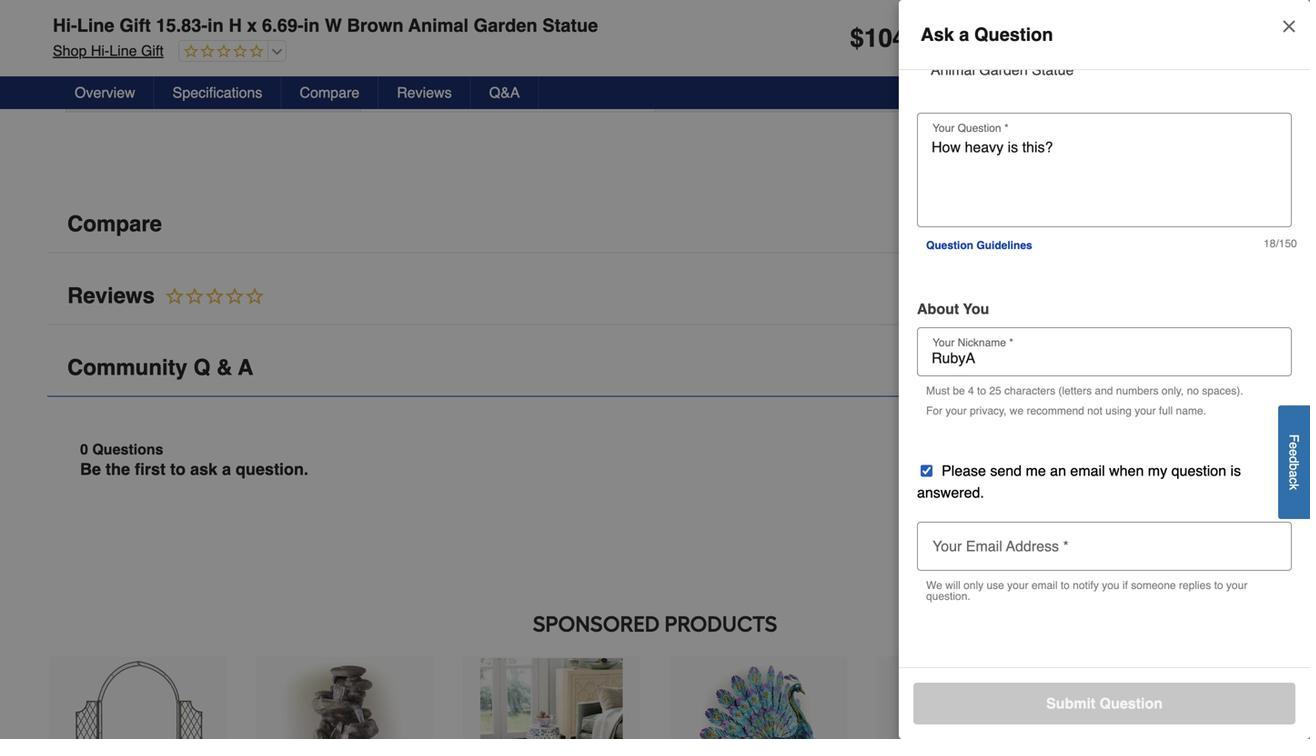 Task type: vqa. For each thing, say whether or not it's contained in the screenshot.
bottommost 0146
no



Task type: describe. For each thing, give the bounding box(es) containing it.
your right replies
[[1227, 580, 1248, 592]]

a
[[238, 355, 253, 380]]

line for hi-line gift 15.83-in h x 6.69-in w brown animal garden statue
[[77, 15, 114, 36]]

&
[[217, 355, 232, 380]]

1 vertical spatial reviews button
[[47, 268, 1263, 325]]

shop hi-line gift
[[53, 42, 164, 59]]

must
[[926, 385, 950, 398]]

1 horizontal spatial compare
[[300, 84, 360, 101]]

community
[[67, 355, 187, 380]]

brown inside 15.83-in h x 6.69-in w brown animal garden statue
[[1158, 40, 1200, 56]]

questions
[[92, 441, 163, 458]]

close image
[[1280, 17, 1299, 35]]

0 vertical spatial compare button
[[282, 76, 379, 109]]

question. inside we will only use your email to notify you if someone replies to your question.
[[926, 591, 971, 603]]

to left the 'notify'
[[1061, 580, 1070, 592]]

products
[[665, 611, 778, 638]]

to inside 0 questions be the first to ask a question.
[[170, 460, 186, 479]]

0 horizontal spatial w
[[325, 15, 342, 36]]

no
[[376, 81, 392, 96]]

if
[[1123, 580, 1128, 592]]

your left 'full'
[[1135, 405, 1156, 418]]

d
[[1287, 457, 1302, 464]]

community q & a button
[[47, 340, 1263, 397]]

about you
[[917, 301, 990, 318]]

replies
[[1179, 580, 1211, 592]]

warning(s)
[[201, 83, 258, 96]]

0 vertical spatial zero stars image
[[179, 44, 264, 61]]

we
[[926, 580, 943, 592]]

please
[[942, 463, 986, 480]]

overview button
[[56, 76, 154, 109]]

notify
[[1073, 580, 1099, 592]]

privacy,
[[970, 405, 1007, 418]]

15.83- inside 15.83-in h x 6.69-in w brown animal garden statue
[[1009, 40, 1051, 56]]

q
[[194, 355, 211, 380]]

no
[[1187, 385, 1199, 398]]

zero stars image inside reviews button
[[155, 286, 266, 309]]

0 vertical spatial animal
[[408, 15, 469, 36]]

question
[[1172, 463, 1227, 480]]

sponsored
[[533, 611, 660, 638]]

0 vertical spatial garden
[[474, 15, 538, 36]]

0 vertical spatial h
[[229, 15, 242, 36]]

0 horizontal spatial 15.83-
[[156, 15, 208, 36]]

1 horizontal spatial hi-
[[91, 42, 109, 59]]

104
[[864, 24, 907, 53]]

please send me an email when my question is answered.
[[917, 463, 1241, 501]]

will
[[946, 580, 961, 592]]

f e e d b a c k
[[1287, 435, 1302, 491]]

gift for hi-line gift 15.83-in h x 6.69-in w brown animal garden statue
[[120, 15, 151, 36]]

15.83-in h x 6.69-in w brown animal garden statue
[[931, 40, 1200, 78]]

answered.
[[917, 485, 984, 501]]

ask inside button
[[1078, 458, 1105, 474]]

0 horizontal spatial ask
[[921, 24, 954, 45]]

chevron up image
[[1225, 359, 1243, 377]]

shop
[[53, 42, 87, 59]]

numbers
[[1116, 385, 1159, 398]]

question right submit
[[1100, 696, 1163, 713]]

x inside 15.83-in h x 6.69-in w brown animal garden statue
[[1081, 40, 1088, 56]]

18 /150
[[1264, 238, 1297, 250]]

and
[[1095, 385, 1113, 398]]

25
[[989, 385, 1002, 398]]

line up residents:
[[109, 42, 137, 59]]

00
[[914, 24, 942, 53]]

is
[[1231, 463, 1241, 480]]

f e e d b a c k button
[[1279, 406, 1310, 519]]

ask a question button
[[1031, 443, 1230, 490]]

my
[[1148, 463, 1168, 480]]

0 horizontal spatial x
[[247, 15, 257, 36]]

f
[[1287, 435, 1302, 442]]

How heavy is this? text field
[[925, 138, 1285, 218]]

reviews for the topmost reviews button
[[397, 84, 452, 101]]

overview
[[75, 84, 135, 101]]

k
[[1287, 484, 1302, 491]]

we
[[1010, 405, 1024, 418]]

a right 00
[[959, 24, 969, 45]]

question guidelines button
[[917, 227, 1042, 264]]

2 e from the top
[[1287, 449, 1302, 457]]

name.
[[1176, 405, 1207, 418]]

$ 104 00
[[850, 24, 942, 53]]

a inside 0 questions be the first to ask a question.
[[222, 460, 231, 479]]

full
[[1159, 405, 1173, 418]]

gift up ca residents: prop 65 warning(s)
[[141, 42, 164, 59]]

an
[[1050, 463, 1066, 480]]

be
[[953, 385, 965, 398]]

q&a
[[489, 84, 520, 101]]

garden inside 15.83-in h x 6.69-in w brown animal garden statue
[[979, 61, 1028, 78]]

sponsored products
[[533, 611, 778, 638]]

use
[[987, 580, 1004, 592]]

a up k
[[1287, 471, 1302, 478]]

/150
[[1276, 238, 1297, 250]]

0 vertical spatial reviews button
[[379, 76, 471, 109]]

for
[[926, 405, 943, 418]]

ca
[[81, 83, 97, 96]]

me
[[1026, 463, 1046, 480]]

65
[[186, 83, 198, 96]]

certifications
[[106, 39, 188, 54]]

h inside 15.83-in h x 6.69-in w brown animal garden statue
[[1066, 40, 1077, 56]]

Please send me an email when my question is answered. checkbox
[[921, 465, 933, 477]]

0 horizontal spatial brown
[[347, 15, 404, 36]]

your right use
[[1007, 580, 1029, 592]]



Task type: locate. For each thing, give the bounding box(es) containing it.
to
[[977, 385, 986, 398], [170, 460, 186, 479], [1061, 580, 1070, 592], [1214, 580, 1224, 592]]

q&a button
[[471, 76, 539, 109]]

question
[[975, 24, 1053, 45], [926, 239, 974, 252], [1121, 458, 1184, 474], [1100, 696, 1163, 713]]

question right 00
[[975, 24, 1053, 45]]

zero stars image up warning(s)
[[179, 44, 264, 61]]

1 horizontal spatial h
[[1066, 40, 1077, 56]]

you
[[1102, 580, 1120, 592]]

e up "d"
[[1287, 442, 1302, 449]]

e
[[1287, 442, 1302, 449], [1287, 449, 1302, 457]]

guidelines
[[977, 239, 1033, 252]]

hi-
[[53, 15, 77, 36], [931, 40, 950, 56], [91, 42, 109, 59]]

your down be
[[946, 405, 967, 418]]

brown
[[347, 15, 404, 36], [1158, 40, 1200, 56]]

1 horizontal spatial ask a question
[[1078, 458, 1184, 474]]

1 horizontal spatial x
[[1081, 40, 1088, 56]]

ask right 104
[[921, 24, 954, 45]]

must be 4 to 25 characters (letters and numbers only, no spaces). for your privacy, we recommend not using your full name.
[[926, 385, 1244, 418]]

0 questions be the first to ask a question.
[[80, 441, 309, 479]]

18
[[1264, 238, 1276, 250]]

reviews right no
[[397, 84, 452, 101]]

0 horizontal spatial animal
[[408, 15, 469, 36]]

a
[[959, 24, 969, 45], [1109, 458, 1117, 474], [222, 460, 231, 479], [1287, 471, 1302, 478]]

send
[[990, 463, 1022, 480]]

0 horizontal spatial hi-
[[53, 15, 77, 36]]

a left my
[[1109, 458, 1117, 474]]

spaces).
[[1202, 385, 1244, 398]]

1 vertical spatial reviews
[[67, 283, 155, 308]]

in
[[207, 15, 224, 36], [304, 15, 320, 36], [1051, 40, 1062, 56], [1125, 40, 1136, 56]]

residents:
[[99, 83, 155, 96]]

0 vertical spatial ask
[[921, 24, 954, 45]]

statue
[[543, 15, 598, 36], [1032, 61, 1074, 78]]

1 e from the top
[[1287, 442, 1302, 449]]

0 vertical spatial compare
[[300, 84, 360, 101]]

ask right an
[[1078, 458, 1105, 474]]

1 vertical spatial compare
[[67, 211, 162, 236]]

0 vertical spatial brown
[[347, 15, 404, 36]]

statue inside 15.83-in h x 6.69-in w brown animal garden statue
[[1032, 61, 1074, 78]]

hi- up the shop on the top left of the page
[[53, 15, 77, 36]]

1 vertical spatial ask
[[1078, 458, 1105, 474]]

reviews button left q&a
[[379, 76, 471, 109]]

your
[[946, 405, 967, 418], [1135, 405, 1156, 418], [1007, 580, 1029, 592], [1227, 580, 1248, 592]]

0 horizontal spatial compare
[[67, 211, 162, 236]]

only
[[964, 580, 984, 592]]

email inside we will only use your email to notify you if someone replies to your question.
[[1032, 580, 1058, 592]]

be
[[80, 460, 101, 479]]

question.
[[236, 460, 309, 479], [926, 591, 971, 603]]

0 horizontal spatial statue
[[543, 15, 598, 36]]

1 vertical spatial garden
[[979, 61, 1028, 78]]

1 horizontal spatial ask
[[1078, 458, 1105, 474]]

compare
[[300, 84, 360, 101], [67, 211, 162, 236]]

we will only use your email to notify you if someone replies to your question.
[[926, 580, 1248, 603]]

1 horizontal spatial animal
[[931, 61, 975, 78]]

hi-line gift
[[931, 40, 1009, 56]]

a right ask
[[222, 460, 231, 479]]

1 vertical spatial animal
[[931, 61, 975, 78]]

w inside 15.83-in h x 6.69-in w brown animal garden statue
[[1140, 40, 1154, 56]]

0 horizontal spatial 6.69-
[[262, 15, 304, 36]]

submit
[[1046, 696, 1096, 713]]

1 horizontal spatial email
[[1071, 463, 1105, 480]]

reviews up community
[[67, 283, 155, 308]]

$
[[850, 24, 864, 53]]

(letters
[[1059, 385, 1092, 398]]

characters
[[1005, 385, 1056, 398]]

1 vertical spatial question.
[[926, 591, 971, 603]]

1 vertical spatial brown
[[1158, 40, 1200, 56]]

1 horizontal spatial garden
[[979, 61, 1028, 78]]

prop
[[158, 83, 183, 96]]

specifications
[[173, 84, 262, 101]]

None text field
[[925, 349, 1285, 368], [925, 522, 1285, 562], [925, 349, 1285, 368], [925, 522, 1285, 562]]

chevron down image
[[1225, 215, 1243, 233]]

0 vertical spatial statue
[[543, 15, 598, 36]]

the
[[106, 460, 130, 479]]

0 vertical spatial ask a question
[[921, 24, 1053, 45]]

1 horizontal spatial w
[[1140, 40, 1154, 56]]

1 vertical spatial zero stars image
[[155, 286, 266, 309]]

only,
[[1162, 385, 1184, 398]]

question. left use
[[926, 591, 971, 603]]

line up the shop hi-line gift
[[77, 15, 114, 36]]

hi- right the shop on the top left of the page
[[91, 42, 109, 59]]

1 vertical spatial compare button
[[47, 196, 1263, 253]]

email right an
[[1071, 463, 1105, 480]]

0 vertical spatial reviews
[[397, 84, 452, 101]]

about
[[917, 301, 959, 318]]

ask a question inside button
[[1078, 458, 1184, 474]]

hi- for hi-line gift 15.83-in h x 6.69-in w brown animal garden statue
[[53, 15, 77, 36]]

0 vertical spatial 6.69-
[[262, 15, 304, 36]]

e up the b
[[1287, 449, 1302, 457]]

1 vertical spatial ask a question
[[1078, 458, 1184, 474]]

line
[[77, 15, 114, 36], [950, 40, 980, 56], [109, 42, 137, 59]]

1 horizontal spatial 15.83-
[[1009, 40, 1051, 56]]

0
[[80, 441, 88, 458]]

to left ask
[[170, 460, 186, 479]]

0 horizontal spatial reviews
[[67, 283, 155, 308]]

zero stars image up q
[[155, 286, 266, 309]]

0 vertical spatial email
[[1071, 463, 1105, 480]]

to inside must be 4 to 25 characters (letters and numbers only, no spaces). for your privacy, we recommend not using your full name.
[[977, 385, 986, 398]]

1 vertical spatial 6.69-
[[1092, 40, 1125, 56]]

specifications button
[[154, 76, 282, 109]]

hi- right 104
[[931, 40, 950, 56]]

compare button
[[282, 76, 379, 109], [47, 196, 1263, 253]]

garden up q&a
[[474, 15, 538, 36]]

to right replies
[[1214, 580, 1224, 592]]

ca residents: prop 65 warning(s)
[[81, 83, 258, 96]]

6.69- inside 15.83-in h x 6.69-in w brown animal garden statue
[[1092, 40, 1125, 56]]

1 vertical spatial 15.83-
[[1009, 40, 1051, 56]]

not
[[1088, 405, 1103, 418]]

question. right ask
[[236, 460, 309, 479]]

hi- for hi-line gift
[[931, 40, 950, 56]]

0 horizontal spatial question.
[[236, 460, 309, 479]]

0 horizontal spatial garden
[[474, 15, 538, 36]]

0 horizontal spatial h
[[229, 15, 242, 36]]

1 vertical spatial statue
[[1032, 61, 1074, 78]]

gift
[[120, 15, 151, 36], [984, 40, 1009, 56], [141, 42, 164, 59]]

0 vertical spatial w
[[325, 15, 342, 36]]

zero stars image
[[179, 44, 264, 61], [155, 286, 266, 309]]

ask
[[190, 460, 218, 479]]

reviews button up community q & a button
[[47, 268, 1263, 325]]

15.83-
[[156, 15, 208, 36], [1009, 40, 1051, 56]]

question down 'full'
[[1121, 458, 1184, 474]]

email left the 'notify'
[[1032, 580, 1058, 592]]

animal inside 15.83-in h x 6.69-in w brown animal garden statue
[[931, 61, 975, 78]]

you
[[963, 301, 990, 318]]

question guidelines
[[926, 239, 1033, 252]]

to right 4 on the right of page
[[977, 385, 986, 398]]

0 vertical spatial x
[[247, 15, 257, 36]]

line for hi-line gift
[[950, 40, 980, 56]]

someone
[[1131, 580, 1176, 592]]

1 vertical spatial x
[[1081, 40, 1088, 56]]

hi-line gift 15.83-in h x 6.69-in w brown animal garden statue
[[53, 15, 598, 36]]

b
[[1287, 464, 1302, 471]]

email inside please send me an email when my question is answered.
[[1071, 463, 1105, 480]]

garden down hi-line gift
[[979, 61, 1028, 78]]

gift up certifications
[[120, 15, 151, 36]]

submit question
[[1046, 696, 1163, 713]]

reviews for bottom reviews button
[[67, 283, 155, 308]]

1 horizontal spatial statue
[[1032, 61, 1074, 78]]

gift right 00
[[984, 40, 1009, 56]]

ask a question
[[921, 24, 1053, 45], [1078, 458, 1184, 474]]

0 horizontal spatial email
[[1032, 580, 1058, 592]]

2 horizontal spatial hi-
[[931, 40, 950, 56]]

1 horizontal spatial 6.69-
[[1092, 40, 1125, 56]]

using
[[1106, 405, 1132, 418]]

chat invite button image
[[1228, 673, 1283, 728]]

x
[[247, 15, 257, 36], [1081, 40, 1088, 56]]

ask
[[921, 24, 954, 45], [1078, 458, 1105, 474]]

h
[[229, 15, 242, 36], [1066, 40, 1077, 56]]

reviews button
[[379, 76, 471, 109], [47, 268, 1263, 325]]

1 vertical spatial email
[[1032, 580, 1058, 592]]

southdeep products heading
[[47, 606, 1263, 643]]

first
[[135, 460, 166, 479]]

1 horizontal spatial question.
[[926, 591, 971, 603]]

4
[[968, 385, 974, 398]]

c
[[1287, 478, 1302, 484]]

gift for hi-line gift
[[984, 40, 1009, 56]]

1 vertical spatial h
[[1066, 40, 1077, 56]]

1 horizontal spatial brown
[[1158, 40, 1200, 56]]

question left guidelines
[[926, 239, 974, 252]]

question. inside 0 questions be the first to ask a question.
[[236, 460, 309, 479]]

when
[[1109, 463, 1144, 480]]

0 horizontal spatial ask a question
[[921, 24, 1053, 45]]

0 vertical spatial question.
[[236, 460, 309, 479]]

1 horizontal spatial reviews
[[397, 84, 452, 101]]

community q & a
[[67, 355, 253, 380]]

submit question button
[[914, 683, 1296, 725]]

0 vertical spatial 15.83-
[[156, 15, 208, 36]]

garden
[[474, 15, 538, 36], [979, 61, 1028, 78]]

recommend
[[1027, 405, 1085, 418]]

1 vertical spatial w
[[1140, 40, 1154, 56]]

line right 00
[[950, 40, 980, 56]]



